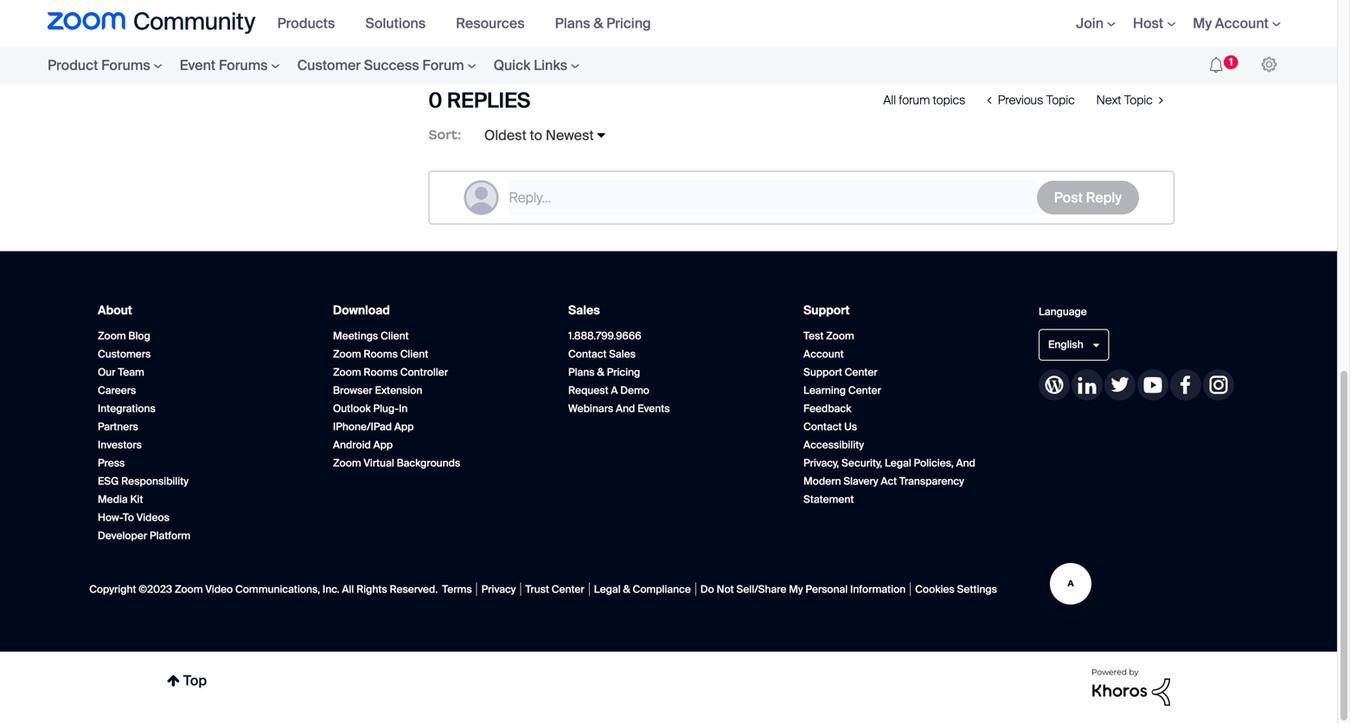 Task type: locate. For each thing, give the bounding box(es) containing it.
to
[[530, 126, 543, 145], [123, 511, 134, 524]]

solutions link
[[366, 14, 439, 32]]

1 vertical spatial to
[[123, 511, 134, 524]]

zoom
[[98, 329, 126, 342], [826, 329, 855, 342], [333, 347, 361, 361], [333, 365, 361, 379], [333, 456, 361, 470], [175, 583, 203, 596]]

center
[[845, 365, 878, 379], [849, 384, 882, 397], [552, 583, 585, 596]]

1 vertical spatial and
[[957, 456, 976, 470]]

success
[[364, 56, 419, 74]]

1 horizontal spatial legal
[[885, 456, 912, 470]]

2 vertical spatial &
[[623, 583, 631, 596]]

0 vertical spatial rooms
[[364, 347, 398, 361]]

client up zoom rooms client link
[[381, 329, 409, 342]]

sales up 1.888.799.9666 link
[[568, 302, 600, 318]]

support up the test zoom link
[[804, 302, 850, 318]]

do not sell/share my personal information link
[[696, 583, 911, 596]]

sales link
[[568, 302, 600, 318]]

plans inside 1.888.799.9666 contact sales plans & pricing request a demo webinars and events
[[568, 365, 595, 379]]

contact inside 1.888.799.9666 contact sales plans & pricing request a demo webinars and events
[[568, 347, 607, 361]]

meetings client link
[[333, 329, 409, 342]]

1 horizontal spatial account
[[1216, 14, 1269, 32]]

0 vertical spatial app
[[394, 420, 414, 433]]

my right host link
[[1193, 14, 1212, 32]]

0 horizontal spatial account
[[804, 347, 844, 361]]

0 vertical spatial client
[[381, 329, 409, 342]]

trust center link
[[521, 583, 590, 596]]

copyright ©2023 zoom video communications, inc. all rights reserved. terms
[[89, 583, 472, 596]]

webinars
[[568, 402, 614, 415]]

1 vertical spatial account
[[804, 347, 844, 361]]

1 vertical spatial pricing
[[607, 365, 640, 379]]

menu bar containing product forums
[[13, 47, 623, 84]]

topic right previous in the right of the page
[[1047, 92, 1075, 108]]

iphone/ipad app link
[[333, 420, 414, 433]]

1 vertical spatial sales
[[609, 347, 636, 361]]

topic for previous topic
[[1047, 92, 1075, 108]]

support down 'account' link
[[804, 365, 843, 379]]

accessibility
[[804, 438, 864, 451]]

1 pricing from the top
[[607, 14, 651, 32]]

1 vertical spatial rooms
[[364, 365, 398, 379]]

1 vertical spatial my
[[789, 583, 803, 596]]

legal & compliance link
[[590, 583, 696, 596]]

2 topic from the left
[[1125, 92, 1153, 108]]

and
[[616, 402, 635, 415], [957, 456, 976, 470]]

integrations link
[[98, 402, 156, 415]]

inc.
[[323, 583, 340, 596]]

information
[[851, 583, 906, 596]]

plans up links in the top left of the page
[[555, 14, 591, 32]]

rights
[[357, 583, 387, 596]]

zoom blog link
[[98, 329, 150, 342]]

1 vertical spatial legal
[[594, 583, 621, 596]]

0 vertical spatial &
[[594, 14, 603, 32]]

legal up the act
[[885, 456, 912, 470]]

0 vertical spatial plans & pricing link
[[555, 14, 664, 32]]

1 horizontal spatial contact
[[804, 420, 842, 433]]

a
[[611, 384, 618, 397]]

responsibility
[[121, 474, 189, 488]]

1
[[1230, 55, 1233, 69]]

to up developer
[[123, 511, 134, 524]]

0 vertical spatial and
[[616, 402, 635, 415]]

our team link
[[98, 365, 144, 379]]

1 horizontal spatial topic
[[1125, 92, 1153, 108]]

forum
[[423, 56, 464, 74]]

english
[[1049, 338, 1084, 351]]

youtube image
[[1138, 369, 1169, 401]]

center right trust
[[552, 583, 585, 596]]

do
[[701, 583, 714, 596]]

0 horizontal spatial all
[[342, 583, 354, 596]]

1 vertical spatial client
[[400, 347, 428, 361]]

1 forums from the left
[[101, 56, 150, 74]]

android app link
[[333, 438, 393, 451]]

zoom virtual backgrounds link
[[333, 456, 460, 470]]

0 horizontal spatial my
[[789, 583, 803, 596]]

rooms up zoom rooms controller link
[[364, 347, 398, 361]]

feedback link
[[804, 402, 852, 415]]

support inside "test zoom account support center learning center feedback contact us accessibility privacy, security, legal policies, and modern slavery act transparency statement"
[[804, 365, 843, 379]]

menu bar
[[269, 0, 673, 47], [1051, 0, 1290, 47], [13, 47, 623, 84]]

contact inside "test zoom account support center learning center feedback contact us accessibility privacy, security, legal policies, and modern slavery act transparency statement"
[[804, 420, 842, 433]]

and right policies,
[[957, 456, 976, 470]]

zoom up 'account' link
[[826, 329, 855, 342]]

previous topic
[[998, 92, 1075, 108]]

1 vertical spatial plans & pricing link
[[568, 365, 640, 379]]

android
[[333, 438, 371, 451]]

account down the test zoom link
[[804, 347, 844, 361]]

menu bar down the "products" link on the left
[[13, 47, 623, 84]]

not
[[717, 583, 734, 596]]

zoom up customers at the top left of page
[[98, 329, 126, 342]]

outlook
[[333, 402, 371, 415]]

trust center
[[526, 583, 585, 596]]

terryturtle85 image
[[464, 180, 499, 215]]

blog image
[[1039, 369, 1070, 401]]

2 support from the top
[[804, 365, 843, 379]]

rooms down zoom rooms client link
[[364, 365, 398, 379]]

how-to videos link
[[98, 511, 170, 524]]

replies
[[447, 87, 531, 114]]

0 vertical spatial legal
[[885, 456, 912, 470]]

0 horizontal spatial and
[[616, 402, 635, 415]]

zoom down android
[[333, 456, 361, 470]]

center down support center link at bottom right
[[849, 384, 882, 397]]

1 vertical spatial contact
[[804, 420, 842, 433]]

1 horizontal spatial to
[[530, 126, 543, 145]]

menu bar up forum in the left top of the page
[[269, 0, 673, 47]]

0 horizontal spatial topic
[[1047, 92, 1075, 108]]

1 vertical spatial plans
[[568, 365, 595, 379]]

forums for product forums
[[101, 56, 150, 74]]

2 pricing from the top
[[607, 365, 640, 379]]

how-
[[98, 511, 123, 524]]

contact down feedback link
[[804, 420, 842, 433]]

1 vertical spatial center
[[849, 384, 882, 397]]

communications,
[[235, 583, 320, 596]]

webinars and events link
[[568, 402, 670, 415]]

my
[[1193, 14, 1212, 32], [789, 583, 803, 596]]

test zoom account support center learning center feedback contact us accessibility privacy, security, legal policies, and modern slavery act transparency statement
[[804, 329, 976, 506]]

support center link
[[804, 365, 878, 379]]

0 vertical spatial sales
[[568, 302, 600, 318]]

zoom up browser
[[333, 365, 361, 379]]

legal right 'trust center' link
[[594, 583, 621, 596]]

& for plans
[[594, 14, 603, 32]]

0 vertical spatial my
[[1193, 14, 1212, 32]]

1 horizontal spatial sales
[[609, 347, 636, 361]]

plans
[[555, 14, 591, 32], [568, 365, 595, 379]]

plans & pricing link up links in the top left of the page
[[555, 14, 664, 32]]

accessibility link
[[804, 438, 864, 451]]

1 rooms from the top
[[364, 347, 398, 361]]

zoom inside "test zoom account support center learning center feedback contact us accessibility privacy, security, legal policies, and modern slavery act transparency statement"
[[826, 329, 855, 342]]

0 horizontal spatial app
[[373, 438, 393, 451]]

all left forum
[[884, 92, 896, 108]]

forums down community.title image
[[101, 56, 150, 74]]

esg responsibility link
[[98, 474, 189, 488]]

2 vertical spatial center
[[552, 583, 585, 596]]

contact down 1.888.799.9666 link
[[568, 347, 607, 361]]

0 vertical spatial contact
[[568, 347, 607, 361]]

0 vertical spatial center
[[845, 365, 878, 379]]

sales down 1.888.799.9666 on the top left of the page
[[609, 347, 636, 361]]

security,
[[842, 456, 883, 470]]

footer
[[80, 286, 1257, 618]]

my left personal
[[789, 583, 803, 596]]

0 horizontal spatial contact
[[568, 347, 607, 361]]

customers
[[98, 347, 151, 361]]

pricing
[[607, 14, 651, 32], [607, 365, 640, 379]]

legal & compliance
[[594, 583, 691, 596]]

post reply button
[[1037, 181, 1140, 215]]

download
[[333, 302, 390, 318]]

iphone/ipad
[[333, 420, 392, 433]]

account up 1
[[1216, 14, 1269, 32]]

1 vertical spatial all
[[342, 583, 354, 596]]

topic right next
[[1125, 92, 1153, 108]]

1 horizontal spatial forums
[[219, 56, 268, 74]]

0 vertical spatial support
[[804, 302, 850, 318]]

0 horizontal spatial to
[[123, 511, 134, 524]]

app down in
[[394, 420, 414, 433]]

resources link
[[456, 14, 538, 32]]

0 horizontal spatial legal
[[594, 583, 621, 596]]

oldest to newest button
[[473, 118, 617, 154]]

0 horizontal spatial forums
[[101, 56, 150, 74]]

0 vertical spatial pricing
[[607, 14, 651, 32]]

developer
[[98, 529, 147, 542]]

1 support from the top
[[804, 302, 850, 318]]

0 vertical spatial account
[[1216, 14, 1269, 32]]

and down demo
[[616, 402, 635, 415]]

us
[[845, 420, 858, 433]]

& inside 1.888.799.9666 contact sales plans & pricing request a demo webinars and events
[[597, 365, 605, 379]]

1.888.799.9666 link
[[568, 329, 642, 342]]

reply
[[1086, 189, 1122, 207]]

0 vertical spatial to
[[530, 126, 543, 145]]

0 vertical spatial plans
[[555, 14, 591, 32]]

1 horizontal spatial and
[[957, 456, 976, 470]]

1 topic from the left
[[1047, 92, 1075, 108]]

1 horizontal spatial my
[[1193, 14, 1212, 32]]

forums right event
[[219, 56, 268, 74]]

partners link
[[98, 420, 138, 433]]

1 horizontal spatial app
[[394, 420, 414, 433]]

client up controller at the left of page
[[400, 347, 428, 361]]

twitter image
[[1105, 369, 1136, 401]]

2 forums from the left
[[219, 56, 268, 74]]

1 vertical spatial support
[[804, 365, 843, 379]]

center up learning center link
[[845, 365, 878, 379]]

account
[[1216, 14, 1269, 32], [804, 347, 844, 361]]

rooms
[[364, 347, 398, 361], [364, 365, 398, 379]]

client
[[381, 329, 409, 342], [400, 347, 428, 361]]

legal
[[885, 456, 912, 470], [594, 583, 621, 596]]

plans & pricing link down contact sales link on the top of page
[[568, 365, 640, 379]]

1.888.799.9666 contact sales plans & pricing request a demo webinars and events
[[568, 329, 670, 415]]

0 horizontal spatial sales
[[568, 302, 600, 318]]

sales inside 1.888.799.9666 contact sales plans & pricing request a demo webinars and events
[[609, 347, 636, 361]]

©2023
[[139, 583, 172, 596]]

press link
[[98, 456, 125, 470]]

app up virtual
[[373, 438, 393, 451]]

product
[[48, 56, 98, 74]]

in
[[399, 402, 408, 415]]

menu bar up 1
[[1051, 0, 1290, 47]]

account inside 'menu bar'
[[1216, 14, 1269, 32]]

modern
[[804, 474, 841, 488]]

all right inc.
[[342, 583, 354, 596]]

previous
[[998, 92, 1044, 108]]

plans up request at the left of page
[[568, 365, 595, 379]]

1 vertical spatial &
[[597, 365, 605, 379]]

1 horizontal spatial all
[[884, 92, 896, 108]]

language
[[1039, 305, 1087, 318]]

to right oldest
[[530, 126, 543, 145]]

forums for event forums
[[219, 56, 268, 74]]

menu bar containing join
[[1051, 0, 1290, 47]]

0 vertical spatial all
[[884, 92, 896, 108]]

forums
[[101, 56, 150, 74], [219, 56, 268, 74]]



Task type: vqa. For each thing, say whether or not it's contained in the screenshot.
the bottommost My
yes



Task type: describe. For each thing, give the bounding box(es) containing it.
privacy, security, legal policies, and modern slavery act transparency statement link
[[804, 456, 976, 506]]

resources
[[456, 14, 525, 32]]

request
[[568, 384, 609, 397]]

terryturtle85 image
[[1262, 57, 1277, 72]]

platform
[[150, 529, 191, 542]]

post
[[1055, 189, 1083, 207]]

linkedin image
[[1072, 369, 1103, 401]]

products
[[277, 14, 335, 32]]

event forums
[[180, 56, 268, 74]]

request a demo link
[[568, 384, 650, 397]]

slavery
[[844, 474, 879, 488]]

pricing inside 'menu bar'
[[607, 14, 651, 32]]

our
[[98, 365, 116, 379]]

personal
[[806, 583, 848, 596]]

Reply... field
[[509, 180, 1037, 215]]

zoom rooms client link
[[333, 347, 428, 361]]

join
[[1077, 14, 1104, 32]]

terms link
[[438, 583, 477, 596]]

all inside all forum topics "link"
[[884, 92, 896, 108]]

& for legal
[[623, 583, 631, 596]]

media
[[98, 493, 128, 506]]

copyright
[[89, 583, 136, 596]]

my inside 'menu bar'
[[1193, 14, 1212, 32]]

next
[[1097, 92, 1122, 108]]

next topic link
[[1086, 84, 1175, 117]]

support link
[[804, 302, 850, 318]]

statement
[[804, 493, 854, 506]]

quick
[[494, 56, 531, 74]]

to inside zoom blog customers our team careers integrations partners investors press esg responsibility media kit how-to videos developer platform
[[123, 511, 134, 524]]

and inside "test zoom account support center learning center feedback contact us accessibility privacy, security, legal policies, and modern slavery act transparency statement"
[[957, 456, 976, 470]]

host link
[[1134, 14, 1176, 32]]

community.title image
[[48, 12, 256, 35]]

meetings client zoom rooms client zoom rooms controller browser extension outlook plug-in iphone/ipad app android app zoom virtual backgrounds
[[333, 329, 460, 470]]

my account link
[[1193, 14, 1281, 32]]

customer success forum link
[[289, 47, 485, 84]]

my account
[[1193, 14, 1269, 32]]

2 rooms from the top
[[364, 365, 398, 379]]

topic for next topic
[[1125, 92, 1153, 108]]

quick links link
[[485, 47, 588, 84]]

privacy link
[[477, 583, 521, 596]]

0 replies
[[429, 87, 531, 114]]

cookies settings
[[916, 583, 998, 596]]

careers link
[[98, 384, 136, 397]]

pricing inside 1.888.799.9666 contact sales plans & pricing request a demo webinars and events
[[607, 365, 640, 379]]

cookies settings link
[[911, 583, 1002, 596]]

next topic
[[1097, 92, 1153, 108]]

account inside "test zoom account support center learning center feedback contact us accessibility privacy, security, legal policies, and modern slavery act transparency statement"
[[804, 347, 844, 361]]

to inside dropdown button
[[530, 126, 543, 145]]

blog
[[128, 329, 150, 342]]

solutions
[[366, 14, 426, 32]]

compliance
[[633, 583, 691, 596]]

team
[[118, 365, 144, 379]]

1 vertical spatial app
[[373, 438, 393, 451]]

facebook image
[[1171, 369, 1202, 401]]

instagram image
[[1204, 369, 1235, 401]]

previous topic link
[[976, 84, 1086, 117]]

press
[[98, 456, 125, 470]]

zoom inside zoom blog customers our team careers integrations partners investors press esg responsibility media kit how-to videos developer platform
[[98, 329, 126, 342]]

careers
[[98, 384, 136, 397]]

zoom left video
[[175, 583, 203, 596]]

legal inside "test zoom account support center learning center feedback contact us accessibility privacy, security, legal policies, and modern slavery act transparency statement"
[[885, 456, 912, 470]]

event forums link
[[171, 47, 289, 84]]

learning
[[804, 384, 846, 397]]

zoom down meetings
[[333, 347, 361, 361]]

feedback
[[804, 402, 852, 415]]

controller
[[400, 365, 448, 379]]

topics
[[933, 92, 966, 108]]

reserved.
[[390, 583, 438, 596]]

video
[[205, 583, 233, 596]]

footer containing about
[[80, 286, 1257, 618]]

test zoom link
[[804, 329, 855, 342]]

settings
[[957, 583, 998, 596]]

zoom blog customers our team careers integrations partners investors press esg responsibility media kit how-to videos developer platform
[[98, 329, 191, 542]]

test
[[804, 329, 824, 342]]

browser
[[333, 384, 373, 397]]

and inside 1.888.799.9666 contact sales plans & pricing request a demo webinars and events
[[616, 402, 635, 415]]

transparency
[[900, 474, 965, 488]]

quick links
[[494, 56, 568, 74]]

powered by khoros image
[[1093, 669, 1171, 706]]

contact us link
[[804, 420, 858, 433]]

sort:
[[429, 126, 461, 143]]

privacy
[[482, 583, 516, 596]]

top button
[[150, 652, 224, 710]]

cookies
[[916, 583, 955, 596]]

all inside footer
[[342, 583, 354, 596]]

products link
[[277, 14, 348, 32]]

customer
[[297, 56, 361, 74]]

newest
[[546, 126, 594, 145]]

customers link
[[98, 347, 151, 361]]

1.888.799.9666
[[568, 329, 642, 342]]

menu bar containing products
[[269, 0, 673, 47]]

join link
[[1077, 14, 1116, 32]]

trust
[[526, 583, 549, 596]]

extension
[[375, 384, 423, 397]]

forum
[[899, 92, 930, 108]]

investors
[[98, 438, 142, 451]]

contact sales link
[[568, 347, 636, 361]]

zoom rooms controller link
[[333, 365, 448, 379]]

my inside footer
[[789, 583, 803, 596]]

media kit link
[[98, 493, 143, 506]]

privacy,
[[804, 456, 839, 470]]



